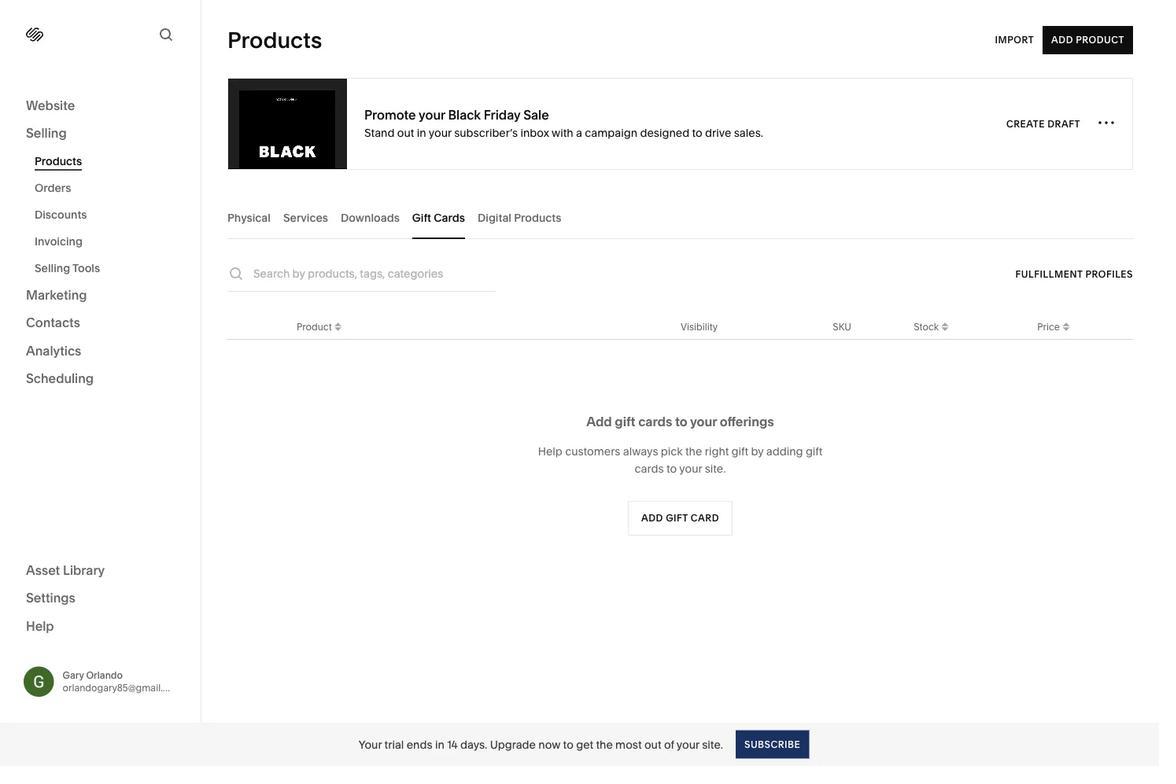 Task type: describe. For each thing, give the bounding box(es) containing it.
tab list containing physical
[[227, 196, 1133, 239]]

gift cards
[[412, 211, 465, 224]]

0 horizontal spatial products
[[35, 155, 82, 168]]

add product
[[1052, 34, 1125, 46]]

friday
[[484, 107, 521, 123]]

designed
[[640, 126, 690, 139]]

gary
[[63, 670, 84, 681]]

add for add product
[[1052, 34, 1073, 46]]

get
[[576, 738, 593, 752]]

fulfillment profiles
[[1016, 268, 1133, 280]]

out inside the promote your black friday sale stand out in your subscriber's inbox with a campaign designed to drive sales.
[[397, 126, 414, 139]]

1 vertical spatial product
[[297, 321, 332, 333]]

sku
[[833, 321, 852, 333]]

add gift card
[[641, 513, 719, 524]]

settings
[[26, 591, 75, 606]]

offerings
[[720, 414, 774, 429]]

website
[[26, 98, 75, 113]]

add gift card button
[[628, 501, 733, 536]]

selling link
[[26, 125, 175, 143]]

stand
[[364, 126, 395, 139]]

gift inside button
[[666, 513, 688, 524]]

marketing link
[[26, 286, 175, 305]]

orlando
[[86, 670, 123, 681]]

right
[[705, 445, 729, 458]]

orders
[[35, 181, 71, 195]]

to inside the promote your black friday sale stand out in your subscriber's inbox with a campaign designed to drive sales.
[[692, 126, 703, 139]]

fulfillment profiles button
[[1016, 260, 1133, 288]]

most
[[616, 738, 642, 752]]

pick
[[661, 445, 683, 458]]

adding
[[766, 445, 803, 458]]

product inside button
[[1076, 34, 1125, 46]]

scheduling
[[26, 371, 94, 386]]

by
[[751, 445, 764, 458]]

your inside help customers always pick the right gift by adding gift cards to your site.
[[679, 462, 702, 476]]

days.
[[460, 738, 487, 752]]

14
[[447, 738, 458, 752]]

selling tools
[[35, 262, 100, 275]]

cards
[[434, 211, 465, 224]]

create draft
[[1007, 118, 1081, 129]]

help customers always pick the right gift by adding gift cards to your site.
[[538, 445, 823, 476]]

always
[[623, 445, 658, 458]]

black
[[448, 107, 481, 123]]

create draft button
[[1007, 110, 1081, 138]]

fulfillment
[[1016, 268, 1083, 280]]

price
[[1037, 321, 1060, 333]]

contacts
[[26, 315, 80, 331]]

analytics link
[[26, 342, 175, 361]]

help link
[[26, 618, 54, 635]]

import
[[995, 34, 1034, 46]]

scheduling link
[[26, 370, 175, 389]]

asset
[[26, 563, 60, 578]]

a
[[576, 126, 582, 139]]

with
[[552, 126, 573, 139]]

import button
[[995, 26, 1034, 54]]

the inside help customers always pick the right gift by adding gift cards to your site.
[[685, 445, 702, 458]]

drive
[[705, 126, 731, 139]]

to left get
[[563, 738, 574, 752]]

subscriber's
[[454, 126, 518, 139]]

asset library link
[[26, 562, 175, 580]]

in inside the promote your black friday sale stand out in your subscriber's inbox with a campaign designed to drive sales.
[[417, 126, 426, 139]]

subscribe
[[745, 739, 801, 750]]

discounts
[[35, 208, 87, 222]]

1 horizontal spatial products
[[227, 27, 322, 54]]

marketing
[[26, 287, 87, 303]]

visibility
[[681, 321, 718, 333]]

digital products button
[[478, 196, 561, 239]]

draft
[[1048, 118, 1081, 129]]

contacts link
[[26, 314, 175, 333]]

selling for selling
[[26, 126, 67, 141]]

gift
[[412, 211, 431, 224]]

to up pick
[[675, 414, 688, 429]]

invoicing link
[[35, 228, 183, 255]]

inbox
[[521, 126, 549, 139]]

add for add gift card
[[641, 513, 663, 524]]

Search by products, tags, categories field
[[253, 265, 496, 283]]

ends
[[407, 738, 433, 752]]

profiles
[[1086, 268, 1133, 280]]

your
[[359, 738, 382, 752]]

1 horizontal spatial out
[[645, 738, 662, 752]]

promote
[[364, 107, 416, 123]]

downloads button
[[341, 196, 400, 239]]

gary orlando orlandogary85@gmail.com
[[63, 670, 183, 694]]

1 vertical spatial in
[[435, 738, 445, 752]]

now
[[539, 738, 561, 752]]

asset library
[[26, 563, 105, 578]]



Task type: vqa. For each thing, say whether or not it's contained in the screenshot.
bottom you
no



Task type: locate. For each thing, give the bounding box(es) containing it.
sale
[[523, 107, 549, 123]]

1 vertical spatial selling
[[35, 262, 70, 275]]

sales.
[[734, 126, 763, 139]]

gift up always
[[615, 414, 636, 429]]

physical button
[[227, 196, 271, 239]]

to down pick
[[667, 462, 677, 476]]

0 vertical spatial out
[[397, 126, 414, 139]]

settings link
[[26, 590, 175, 608]]

0 horizontal spatial out
[[397, 126, 414, 139]]

selling down website
[[26, 126, 67, 141]]

promote your black friday sale stand out in your subscriber's inbox with a campaign designed to drive sales.
[[364, 107, 763, 139]]

selling tools link
[[35, 255, 183, 282]]

2 horizontal spatial add
[[1052, 34, 1073, 46]]

2 horizontal spatial products
[[514, 211, 561, 224]]

help left customers
[[538, 445, 563, 458]]

1 horizontal spatial the
[[685, 445, 702, 458]]

1 horizontal spatial add
[[641, 513, 663, 524]]

0 vertical spatial add
[[1052, 34, 1073, 46]]

the right get
[[596, 738, 613, 752]]

0 vertical spatial product
[[1076, 34, 1125, 46]]

digital
[[478, 211, 512, 224]]

add up customers
[[587, 414, 612, 429]]

1 horizontal spatial product
[[1076, 34, 1125, 46]]

to
[[692, 126, 703, 139], [675, 414, 688, 429], [667, 462, 677, 476], [563, 738, 574, 752]]

create
[[1007, 118, 1045, 129]]

in right "stand"
[[417, 126, 426, 139]]

site. inside help customers always pick the right gift by adding gift cards to your site.
[[705, 462, 726, 476]]

help for help
[[26, 619, 54, 634]]

services button
[[283, 196, 328, 239]]

out left of
[[645, 738, 662, 752]]

gift cards button
[[412, 196, 465, 239]]

tools
[[72, 262, 100, 275]]

help down settings
[[26, 619, 54, 634]]

your trial ends in 14 days. upgrade now to get the most out of your site.
[[359, 738, 723, 752]]

selling up marketing at the left top
[[35, 262, 70, 275]]

your down black
[[429, 126, 452, 139]]

0 vertical spatial cards
[[638, 414, 672, 429]]

in
[[417, 126, 426, 139], [435, 738, 445, 752]]

orders link
[[35, 175, 183, 201]]

card
[[691, 513, 719, 524]]

trial
[[385, 738, 404, 752]]

gift left by
[[732, 445, 748, 458]]

dropdown icon image
[[332, 318, 344, 331], [939, 318, 952, 331], [1060, 318, 1073, 331], [332, 323, 344, 336], [939, 323, 952, 336], [1060, 323, 1073, 336]]

0 vertical spatial help
[[538, 445, 563, 458]]

physical
[[227, 211, 271, 224]]

2 vertical spatial products
[[514, 211, 561, 224]]

0 vertical spatial site.
[[705, 462, 726, 476]]

products link
[[35, 148, 183, 175]]

add product button
[[1043, 26, 1133, 54]]

discounts link
[[35, 201, 183, 228]]

in left 14
[[435, 738, 445, 752]]

products
[[227, 27, 322, 54], [35, 155, 82, 168], [514, 211, 561, 224]]

selling for selling tools
[[35, 262, 70, 275]]

cards up always
[[638, 414, 672, 429]]

products inside button
[[514, 211, 561, 224]]

analytics
[[26, 343, 81, 358]]

1 vertical spatial out
[[645, 738, 662, 752]]

gift right adding
[[806, 445, 823, 458]]

1 horizontal spatial in
[[435, 738, 445, 752]]

1 vertical spatial products
[[35, 155, 82, 168]]

add gift cards to your offerings
[[587, 414, 774, 429]]

tab list
[[227, 196, 1133, 239]]

0 horizontal spatial the
[[596, 738, 613, 752]]

help inside help customers always pick the right gift by adding gift cards to your site.
[[538, 445, 563, 458]]

cards down always
[[635, 462, 664, 476]]

add right import
[[1052, 34, 1073, 46]]

product
[[1076, 34, 1125, 46], [297, 321, 332, 333]]

cards inside help customers always pick the right gift by adding gift cards to your site.
[[635, 462, 664, 476]]

downloads
[[341, 211, 400, 224]]

to inside help customers always pick the right gift by adding gift cards to your site.
[[667, 462, 677, 476]]

0 horizontal spatial add
[[587, 414, 612, 429]]

0 vertical spatial selling
[[26, 126, 67, 141]]

campaign
[[585, 126, 638, 139]]

site. down right in the bottom right of the page
[[705, 462, 726, 476]]

services
[[283, 211, 328, 224]]

site.
[[705, 462, 726, 476], [702, 738, 723, 752]]

1 vertical spatial help
[[26, 619, 54, 634]]

customers
[[565, 445, 620, 458]]

1 horizontal spatial help
[[538, 445, 563, 458]]

stock
[[914, 321, 939, 333]]

site. right of
[[702, 738, 723, 752]]

library
[[63, 563, 105, 578]]

cards
[[638, 414, 672, 429], [635, 462, 664, 476]]

subscribe button
[[736, 731, 809, 759]]

0 horizontal spatial product
[[297, 321, 332, 333]]

add
[[1052, 34, 1073, 46], [587, 414, 612, 429], [641, 513, 663, 524]]

gift left card
[[666, 513, 688, 524]]

your left black
[[419, 107, 445, 123]]

digital products
[[478, 211, 561, 224]]

your up right in the bottom right of the page
[[690, 414, 717, 429]]

selling
[[26, 126, 67, 141], [35, 262, 70, 275]]

to left drive
[[692, 126, 703, 139]]

upgrade
[[490, 738, 536, 752]]

invoicing
[[35, 235, 83, 248]]

out
[[397, 126, 414, 139], [645, 738, 662, 752]]

0 vertical spatial products
[[227, 27, 322, 54]]

2 vertical spatial add
[[641, 513, 663, 524]]

website link
[[26, 97, 175, 115]]

your right of
[[677, 738, 700, 752]]

0 horizontal spatial help
[[26, 619, 54, 634]]

of
[[664, 738, 674, 752]]

the right pick
[[685, 445, 702, 458]]

1 vertical spatial site.
[[702, 738, 723, 752]]

add left card
[[641, 513, 663, 524]]

your down pick
[[679, 462, 702, 476]]

0 vertical spatial in
[[417, 126, 426, 139]]

1 vertical spatial cards
[[635, 462, 664, 476]]

help for help customers always pick the right gift by adding gift cards to your site.
[[538, 445, 563, 458]]

the
[[685, 445, 702, 458], [596, 738, 613, 752]]

0 vertical spatial the
[[685, 445, 702, 458]]

out down promote
[[397, 126, 414, 139]]

1 vertical spatial the
[[596, 738, 613, 752]]

1 vertical spatial add
[[587, 414, 612, 429]]

your
[[419, 107, 445, 123], [429, 126, 452, 139], [690, 414, 717, 429], [679, 462, 702, 476], [677, 738, 700, 752]]

orlandogary85@gmail.com
[[63, 683, 183, 694]]

add for add gift cards to your offerings
[[587, 414, 612, 429]]

0 horizontal spatial in
[[417, 126, 426, 139]]



